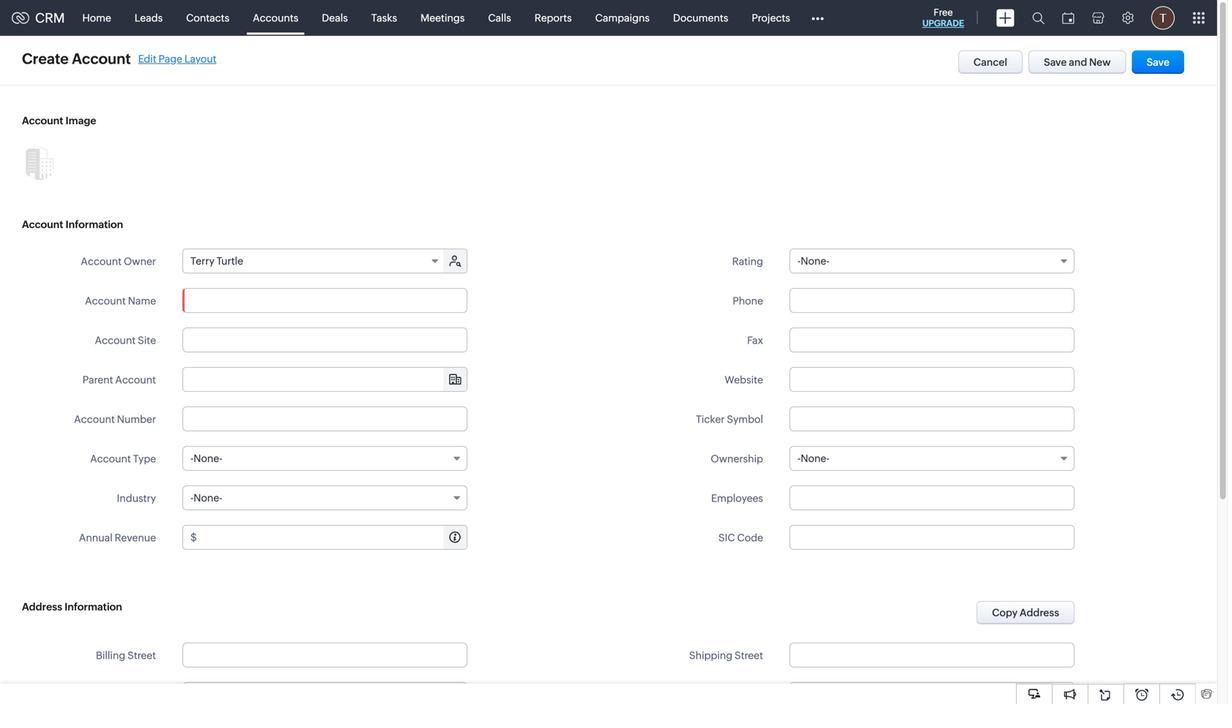 Task type: describe. For each thing, give the bounding box(es) containing it.
meetings link
[[409, 0, 477, 35]]

save and new button
[[1029, 50, 1127, 74]]

layout
[[185, 53, 217, 65]]

information for address
[[65, 601, 122, 613]]

none- for rating
[[801, 255, 830, 267]]

annual revenue
[[79, 532, 156, 544]]

-none- field for industry
[[182, 486, 468, 511]]

-none- for account type
[[191, 453, 223, 464]]

search element
[[1024, 0, 1054, 36]]

street for shipping street
[[735, 650, 764, 662]]

copy
[[993, 607, 1018, 619]]

accounts link
[[241, 0, 310, 35]]

search image
[[1033, 12, 1045, 24]]

-none- for ownership
[[798, 453, 830, 464]]

documents link
[[662, 0, 740, 35]]

reports link
[[523, 0, 584, 35]]

meetings
[[421, 12, 465, 24]]

edit page layout link
[[138, 53, 217, 65]]

account down home link
[[72, 50, 131, 67]]

-none- for rating
[[798, 255, 830, 267]]

ticker
[[696, 414, 725, 425]]

account for account site
[[95, 335, 136, 346]]

account for account image
[[22, 115, 63, 127]]

code
[[738, 532, 764, 544]]

save for save
[[1147, 56, 1170, 68]]

deals
[[322, 12, 348, 24]]

-none- for industry
[[191, 492, 223, 504]]

save for save and new
[[1044, 56, 1067, 68]]

and
[[1069, 56, 1088, 68]]

projects link
[[740, 0, 802, 35]]

none- for account type
[[194, 453, 223, 464]]

account for account type
[[90, 453, 131, 465]]

shipping street
[[690, 650, 764, 662]]

create menu element
[[988, 0, 1024, 35]]

calls link
[[477, 0, 523, 35]]

information for account
[[66, 219, 123, 230]]

industry
[[117, 493, 156, 504]]

account for account owner
[[81, 256, 122, 267]]

campaigns
[[596, 12, 650, 24]]

leads link
[[123, 0, 175, 35]]

create menu image
[[997, 9, 1015, 27]]

account right the parent
[[115, 374, 156, 386]]

account number
[[74, 414, 156, 425]]

sic
[[719, 532, 736, 544]]

1 horizontal spatial address
[[1020, 607, 1060, 619]]

- for rating
[[798, 255, 801, 267]]

billing street
[[96, 650, 156, 662]]

phone
[[733, 295, 764, 307]]

leads
[[135, 12, 163, 24]]

ownership
[[711, 453, 764, 465]]

image
[[66, 115, 96, 127]]

- for account type
[[191, 453, 194, 464]]

account type
[[90, 453, 156, 465]]

contacts link
[[175, 0, 241, 35]]

create account edit page layout
[[22, 50, 217, 67]]

none- for ownership
[[801, 453, 830, 464]]

account name
[[85, 295, 156, 307]]



Task type: vqa. For each thing, say whether or not it's contained in the screenshot.
Options
no



Task type: locate. For each thing, give the bounding box(es) containing it.
calendar image
[[1063, 12, 1075, 24]]

site
[[138, 335, 156, 346]]

fax
[[748, 335, 764, 346]]

account left owner
[[81, 256, 122, 267]]

street right shipping
[[735, 650, 764, 662]]

0 horizontal spatial street
[[128, 650, 156, 662]]

-none- field for account type
[[182, 446, 468, 471]]

2 save from the left
[[1147, 56, 1170, 68]]

1 save from the left
[[1044, 56, 1067, 68]]

crm
[[35, 10, 65, 25]]

1 horizontal spatial street
[[735, 650, 764, 662]]

cancel
[[974, 56, 1008, 68]]

Terry Turtle field
[[183, 249, 445, 273]]

crm link
[[12, 10, 65, 25]]

upgrade
[[923, 18, 965, 28]]

save button
[[1133, 50, 1185, 74]]

sic code
[[719, 532, 764, 544]]

1 horizontal spatial save
[[1147, 56, 1170, 68]]

number
[[117, 414, 156, 425]]

account for account number
[[74, 414, 115, 425]]

logo image
[[12, 12, 29, 24]]

contacts
[[186, 12, 230, 24]]

save and new
[[1044, 56, 1111, 68]]

owner
[[124, 256, 156, 267]]

revenue
[[115, 532, 156, 544]]

information inside 'address information copy address'
[[65, 601, 122, 613]]

None text field
[[182, 288, 468, 313], [790, 486, 1075, 511], [199, 526, 467, 549], [182, 288, 468, 313], [790, 486, 1075, 511], [199, 526, 467, 549]]

0 vertical spatial information
[[66, 219, 123, 230]]

copy address button
[[977, 601, 1075, 625]]

reports
[[535, 12, 572, 24]]

type
[[133, 453, 156, 465]]

account down image
[[22, 219, 63, 230]]

employees
[[712, 493, 764, 504]]

none-
[[801, 255, 830, 267], [194, 453, 223, 464], [801, 453, 830, 464], [194, 492, 223, 504]]

account down the parent
[[74, 414, 115, 425]]

terry
[[191, 255, 215, 267]]

account left "site"
[[95, 335, 136, 346]]

address information copy address
[[22, 601, 1060, 619]]

account owner
[[81, 256, 156, 267]]

home
[[82, 12, 111, 24]]

None field
[[183, 368, 467, 391]]

1 street from the left
[[128, 650, 156, 662]]

cancel button
[[959, 50, 1023, 74]]

accounts
[[253, 12, 299, 24]]

parent account
[[83, 374, 156, 386]]

-None- field
[[790, 249, 1075, 274], [182, 446, 468, 471], [790, 446, 1075, 471], [182, 486, 468, 511]]

-none-
[[798, 255, 830, 267], [191, 453, 223, 464], [798, 453, 830, 464], [191, 492, 223, 504]]

symbol
[[727, 414, 764, 425]]

2 street from the left
[[735, 650, 764, 662]]

deals link
[[310, 0, 360, 35]]

home link
[[71, 0, 123, 35]]

documents
[[673, 12, 729, 24]]

- right ownership on the bottom
[[798, 453, 801, 464]]

information up the account owner
[[66, 219, 123, 230]]

street right billing
[[128, 650, 156, 662]]

edit
[[138, 53, 157, 65]]

new
[[1090, 56, 1111, 68]]

save down profile element
[[1147, 56, 1170, 68]]

image image
[[22, 145, 57, 180]]

0 horizontal spatial save
[[1044, 56, 1067, 68]]

campaigns link
[[584, 0, 662, 35]]

- right 'rating'
[[798, 255, 801, 267]]

account information
[[22, 219, 123, 230]]

- right type
[[191, 453, 194, 464]]

save left and
[[1044, 56, 1067, 68]]

profile image
[[1152, 6, 1175, 30]]

account left name
[[85, 295, 126, 307]]

parent
[[83, 374, 113, 386]]

account left type
[[90, 453, 131, 465]]

free
[[934, 7, 953, 18]]

turtle
[[217, 255, 243, 267]]

projects
[[752, 12, 791, 24]]

billing
[[96, 650, 125, 662]]

none- for industry
[[194, 492, 223, 504]]

tasks link
[[360, 0, 409, 35]]

save inside button
[[1147, 56, 1170, 68]]

free upgrade
[[923, 7, 965, 28]]

shipping
[[690, 650, 733, 662]]

Other Modules field
[[802, 6, 834, 30]]

website
[[725, 374, 764, 386]]

account
[[72, 50, 131, 67], [22, 115, 63, 127], [22, 219, 63, 230], [81, 256, 122, 267], [85, 295, 126, 307], [95, 335, 136, 346], [115, 374, 156, 386], [74, 414, 115, 425], [90, 453, 131, 465]]

$
[[191, 532, 197, 543]]

- for industry
[[191, 492, 194, 504]]

profile element
[[1143, 0, 1184, 35]]

account for account information
[[22, 219, 63, 230]]

terry turtle
[[191, 255, 243, 267]]

account for account name
[[85, 295, 126, 307]]

tasks
[[371, 12, 397, 24]]

account image
[[22, 115, 96, 127]]

name
[[128, 295, 156, 307]]

create
[[22, 50, 69, 67]]

account left image
[[22, 115, 63, 127]]

rating
[[733, 256, 764, 267]]

street for billing street
[[128, 650, 156, 662]]

1 vertical spatial information
[[65, 601, 122, 613]]

annual
[[79, 532, 113, 544]]

save
[[1044, 56, 1067, 68], [1147, 56, 1170, 68]]

information up billing
[[65, 601, 122, 613]]

- for ownership
[[798, 453, 801, 464]]

-none- field for ownership
[[790, 446, 1075, 471]]

information
[[66, 219, 123, 230], [65, 601, 122, 613]]

page
[[159, 53, 183, 65]]

-none- field for rating
[[790, 249, 1075, 274]]

0 horizontal spatial address
[[22, 601, 62, 613]]

address
[[22, 601, 62, 613], [1020, 607, 1060, 619]]

account site
[[95, 335, 156, 346]]

ticker symbol
[[696, 414, 764, 425]]

street
[[128, 650, 156, 662], [735, 650, 764, 662]]

- up $
[[191, 492, 194, 504]]

calls
[[488, 12, 511, 24]]

save inside button
[[1044, 56, 1067, 68]]

-
[[798, 255, 801, 267], [191, 453, 194, 464], [798, 453, 801, 464], [191, 492, 194, 504]]

None text field
[[790, 288, 1075, 313], [182, 328, 468, 353], [790, 328, 1075, 353], [790, 367, 1075, 392], [183, 368, 467, 391], [182, 407, 468, 432], [790, 407, 1075, 432], [790, 525, 1075, 550], [182, 643, 468, 668], [790, 643, 1075, 668], [182, 682, 468, 704], [790, 682, 1075, 704], [790, 288, 1075, 313], [182, 328, 468, 353], [790, 328, 1075, 353], [790, 367, 1075, 392], [183, 368, 467, 391], [182, 407, 468, 432], [790, 407, 1075, 432], [790, 525, 1075, 550], [182, 643, 468, 668], [790, 643, 1075, 668], [182, 682, 468, 704], [790, 682, 1075, 704]]



